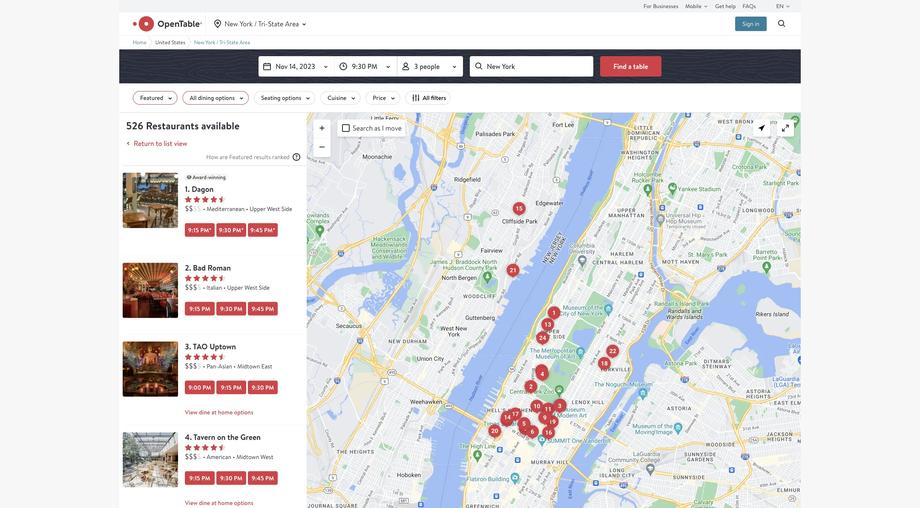 Task type: locate. For each thing, give the bounding box(es) containing it.
location detection icon image
[[757, 123, 767, 133]]

0 vertical spatial west
[[267, 205, 280, 213]]

cuisine button
[[320, 91, 361, 105]]

5
[[523, 421, 526, 428]]

2 9:45 pm link from the top
[[248, 472, 278, 485]]

a photo of bad roman restaurant image
[[123, 263, 178, 318]]

3 inside button
[[558, 403, 562, 410]]

1 horizontal spatial /
[[254, 19, 257, 28]]

new york / tri-state area
[[225, 19, 299, 28], [194, 39, 250, 46]]

upper for $$
[[250, 205, 266, 213]]

3 * from the left
[[273, 226, 275, 234]]

3 $$$ from the top
[[185, 453, 197, 462]]

$$ down 1. dagon
[[193, 204, 201, 213]]

0 vertical spatial $
[[197, 283, 201, 292]]

$$$ for 2.
[[185, 283, 197, 292]]

• right italian
[[224, 284, 226, 292]]

find a table
[[614, 62, 648, 71]]

all left dining
[[190, 94, 197, 102]]

all left filters
[[423, 94, 430, 102]]

13 button
[[542, 318, 554, 332]]

9:30 down $$$ $ • american • midtown west
[[220, 475, 232, 483]]

9:30 pm for 4. tavern on the green's 9:30 pm link
[[220, 475, 243, 483]]

9:45 down $$$ $ • american • midtown west
[[252, 475, 264, 483]]

return
[[134, 139, 154, 148]]

$$
[[185, 204, 193, 213], [193, 204, 201, 213]]

upper inside '$$$ $ • italian • upper west side'
[[227, 284, 243, 292]]

9:15 down asian
[[221, 384, 232, 392]]

$$$ down 2.
[[185, 283, 197, 292]]

9:30 pm down $$$ $ • american • midtown west
[[220, 475, 243, 483]]

2 horizontal spatial *
[[273, 226, 275, 234]]

1. dagon
[[185, 184, 214, 195]]

side inside $$ $$ • mediterranean • upper west side
[[281, 205, 292, 213]]

1 vertical spatial new
[[194, 39, 204, 46]]

9:30 pm link down $$$ $ • american • midtown west
[[216, 472, 246, 485]]

1 horizontal spatial all
[[423, 94, 430, 102]]

12 button
[[535, 365, 548, 378]]

9:45 pm for 4. tavern on the green
[[252, 475, 274, 483]]

$$$ $ • pan-asian • midtown east
[[185, 362, 272, 371]]

0 vertical spatial area
[[285, 19, 299, 28]]

9:30 pm link down '$$$ $ • italian • upper west side'
[[216, 302, 246, 316]]

• right mediterranean
[[246, 205, 248, 213]]

9:30 pm link
[[216, 302, 246, 316], [248, 381, 278, 395], [216, 472, 246, 485]]

2 dine from the top
[[199, 499, 210, 507]]

home
[[218, 409, 233, 417], [218, 499, 233, 507]]

9:15 pm for on
[[189, 475, 210, 483]]

2 vertical spatial 9:45
[[252, 475, 264, 483]]

state inside dropdown button
[[268, 19, 284, 28]]

west
[[267, 205, 280, 213], [245, 284, 257, 292], [261, 453, 273, 461]]

1 vertical spatial west
[[245, 284, 257, 292]]

1 vertical spatial view
[[185, 499, 198, 507]]

0 vertical spatial $$$
[[185, 283, 197, 292]]

9:45 pm link down '$$$ $ • italian • upper west side'
[[248, 302, 278, 316]]

2 $$$ from the top
[[185, 362, 197, 371]]

0 vertical spatial at
[[212, 409, 217, 417]]

$ left 'pan-' at bottom left
[[197, 362, 201, 371]]

0 horizontal spatial side
[[259, 284, 270, 292]]

1 view from the top
[[185, 409, 198, 417]]

map region
[[262, 29, 807, 509]]

9:30 for middle 9:30 pm link
[[252, 384, 264, 392]]

0 horizontal spatial area
[[240, 39, 250, 46]]

* left 9:30 pm *
[[209, 226, 212, 234]]

view dine at home options for on
[[185, 499, 253, 507]]

midtown down green
[[236, 453, 259, 461]]

are
[[220, 153, 228, 161]]

1 horizontal spatial 3
[[558, 403, 562, 410]]

0 vertical spatial view dine at home options button
[[185, 407, 307, 419]]

9:30 pm for 9:30 pm link associated with 2. bad roman
[[220, 305, 243, 313]]

*
[[209, 226, 212, 234], [241, 226, 244, 234], [273, 226, 275, 234]]

for businesses button
[[644, 0, 679, 12]]

$$$ for 4.
[[185, 453, 197, 462]]

home link
[[133, 39, 146, 46]]

featured up 526
[[140, 94, 163, 102]]

$$$ down 3.
[[185, 362, 197, 371]]

1 vertical spatial midtown
[[236, 453, 259, 461]]

9:45 pm down '$$$ $ • italian • upper west side'
[[252, 305, 274, 313]]

all
[[190, 94, 197, 102], [423, 94, 430, 102]]

• right american
[[233, 453, 235, 461]]

10 11
[[534, 403, 552, 413]]

1 vertical spatial view dine at home options button
[[185, 497, 307, 509]]

all for all dining options
[[190, 94, 197, 102]]

1 vertical spatial 9:15 pm
[[221, 384, 242, 392]]

upper up 9:45 pm *
[[250, 205, 266, 213]]

4
[[541, 371, 544, 378]]

1 vertical spatial 9:45 pm
[[252, 475, 274, 483]]

9:15 pm link down $$$ $ • pan-asian • midtown east
[[216, 381, 246, 395]]

west inside $$$ $ • american • midtown west
[[261, 453, 273, 461]]

1 * from the left
[[209, 226, 212, 234]]

1 horizontal spatial york
[[240, 19, 253, 28]]

20
[[491, 428, 498, 435]]

new inside the new york / tri-state area dropdown button
[[225, 19, 238, 28]]

all for all filters
[[423, 94, 430, 102]]

businesses
[[653, 2, 679, 10]]

2 vertical spatial 9:15 pm
[[189, 475, 210, 483]]

price
[[373, 94, 386, 102]]

0 vertical spatial 4.5 stars image
[[185, 196, 226, 203]]

1
[[553, 310, 556, 317]]

9:30 pm down '$$$ $ • italian • upper west side'
[[220, 305, 243, 313]]

0 horizontal spatial *
[[209, 226, 212, 234]]

9:45 down '$$$ $ • italian • upper west side'
[[252, 305, 264, 313]]

2 * from the left
[[241, 226, 244, 234]]

home for uptown
[[218, 409, 233, 417]]

award-winning
[[193, 174, 226, 181]]

2 at from the top
[[212, 499, 217, 507]]

home
[[133, 39, 146, 46]]

tri-
[[258, 19, 268, 28], [219, 39, 227, 46]]

1 at from the top
[[212, 409, 217, 417]]

tao
[[193, 342, 208, 352]]

2
[[529, 384, 533, 391]]

1 vertical spatial at
[[212, 499, 217, 507]]

side for $
[[259, 284, 270, 292]]

0 vertical spatial 3
[[414, 62, 418, 71]]

1 view dine at home options from the top
[[185, 409, 253, 417]]

0 vertical spatial view dine at home options
[[185, 409, 253, 417]]

$ left italian
[[197, 283, 201, 292]]

west for 2. bad roman
[[245, 284, 257, 292]]

dagon
[[192, 184, 214, 195]]

1 vertical spatial 9:45
[[252, 305, 264, 313]]

9:15 pm link down american
[[185, 472, 215, 485]]

4.5 stars image
[[185, 196, 226, 203], [185, 275, 226, 282], [185, 354, 226, 361]]

0 vertical spatial home
[[218, 409, 233, 417]]

state
[[268, 19, 284, 28], [227, 39, 238, 46]]

0 vertical spatial 9:15 pm
[[189, 305, 210, 313]]

Please input a Location, Restaurant or Cuisine field
[[470, 56, 594, 77]]

/ inside dropdown button
[[254, 19, 257, 28]]

all filters button
[[405, 91, 451, 105]]

1 9:45 pm link from the top
[[248, 302, 278, 316]]

2 view dine at home options from the top
[[185, 499, 253, 507]]

4.5 stars image for bad
[[185, 275, 226, 282]]

2 vertical spatial $
[[197, 453, 201, 462]]

1 vertical spatial view dine at home options
[[185, 499, 253, 507]]

view dine at home options button for 4. tavern on the green
[[185, 497, 307, 509]]

2 vertical spatial 9:30 pm link
[[216, 472, 246, 485]]

17
[[512, 411, 519, 418]]

1 horizontal spatial upper
[[250, 205, 266, 213]]

view dine at home options for uptown
[[185, 409, 253, 417]]

for
[[644, 2, 652, 10]]

14,
[[289, 62, 298, 71]]

2 view dine at home options button from the top
[[185, 497, 307, 509]]

help
[[726, 2, 736, 10]]

* for 9:30 pm *
[[241, 226, 244, 234]]

8
[[524, 426, 527, 433]]

0 vertical spatial side
[[281, 205, 292, 213]]

None field
[[470, 56, 594, 77]]

2 home from the top
[[218, 499, 233, 507]]

york right states
[[206, 39, 215, 46]]

1 view dine at home options button from the top
[[185, 407, 307, 419]]

3 $ from the top
[[197, 453, 201, 462]]

9:30 down mediterranean
[[219, 226, 231, 234]]

14 button
[[501, 411, 514, 425]]

• down '4.6 stars' image
[[203, 453, 205, 461]]

2 $ from the top
[[197, 362, 201, 371]]

/
[[254, 19, 257, 28], [216, 39, 218, 46]]

0 horizontal spatial tri-
[[219, 39, 227, 46]]

2.
[[185, 263, 191, 273]]

• right asian
[[234, 363, 236, 370]]

0 vertical spatial /
[[254, 19, 257, 28]]

pan-
[[207, 363, 218, 370]]

3 4.5 stars image from the top
[[185, 354, 226, 361]]

7 button
[[554, 399, 567, 412]]

0 horizontal spatial new
[[194, 39, 204, 46]]

4.5 stars image down dagon
[[185, 196, 226, 203]]

$$$
[[185, 283, 197, 292], [185, 362, 197, 371], [185, 453, 197, 462]]

side inside '$$$ $ • italian • upper west side'
[[259, 284, 270, 292]]

0 vertical spatial new york / tri-state area
[[225, 19, 299, 28]]

mobile button
[[685, 0, 711, 12]]

0 vertical spatial featured
[[140, 94, 163, 102]]

view for 4.
[[185, 499, 198, 507]]

1 horizontal spatial new
[[225, 19, 238, 28]]

1 vertical spatial featured
[[229, 153, 252, 161]]

9:30 pm down east
[[252, 384, 274, 392]]

2 vertical spatial 4.5 stars image
[[185, 354, 226, 361]]

0 vertical spatial 9:15 pm link
[[185, 302, 215, 316]]

1 9:45 pm from the top
[[252, 305, 274, 313]]

526
[[126, 119, 143, 133]]

2. bad roman
[[185, 263, 231, 273]]

$$ $$ • mediterranean • upper west side
[[185, 204, 292, 213]]

1 vertical spatial upper
[[227, 284, 243, 292]]

the
[[227, 432, 239, 443]]

0 vertical spatial midtown
[[237, 363, 260, 370]]

0 horizontal spatial 3
[[414, 62, 418, 71]]

upper for $
[[227, 284, 243, 292]]

9:45 right 9:30 pm *
[[250, 226, 263, 234]]

9:15 pm down $$$ $ • pan-asian • midtown east
[[221, 384, 242, 392]]

return to list view button
[[124, 138, 187, 149]]

midtown left east
[[237, 363, 260, 370]]

1 $$ from the left
[[185, 204, 193, 213]]

9:30 for 4. tavern on the green's 9:30 pm link
[[220, 475, 232, 483]]

0 vertical spatial 9:45 pm link
[[248, 302, 278, 316]]

0 vertical spatial 9:30 pm link
[[216, 302, 246, 316]]

west inside '$$$ $ • italian • upper west side'
[[245, 284, 257, 292]]

9:30 for 9:30 pm link associated with 2. bad roman
[[220, 305, 232, 313]]

0 horizontal spatial upper
[[227, 284, 243, 292]]

0 horizontal spatial featured
[[140, 94, 163, 102]]

9:30 down east
[[252, 384, 264, 392]]

$$$ for 3.
[[185, 362, 197, 371]]

9:45
[[250, 226, 263, 234], [252, 305, 264, 313], [252, 475, 264, 483]]

2 all from the left
[[423, 94, 430, 102]]

1 vertical spatial dine
[[199, 499, 210, 507]]

find
[[614, 62, 627, 71]]

new
[[225, 19, 238, 28], [194, 39, 204, 46]]

a photo of tao uptown restaurant image
[[123, 342, 178, 397]]

1 $$$ from the top
[[185, 283, 197, 292]]

dine for tao
[[199, 409, 210, 417]]

west up 9:45 pm *
[[267, 205, 280, 213]]

1 $ from the top
[[197, 283, 201, 292]]

1 horizontal spatial state
[[268, 19, 284, 28]]

a photo of tavern on the green restaurant image
[[123, 433, 178, 488]]

new up new york / tri-state area link
[[225, 19, 238, 28]]

9:45 pm down $$$ $ • american • midtown west
[[252, 475, 274, 483]]

1 vertical spatial state
[[227, 39, 238, 46]]

4. tavern on the green
[[185, 432, 261, 443]]

4.5 stars image down 2. bad roman
[[185, 275, 226, 282]]

west for 4. tavern on the green
[[261, 453, 273, 461]]

2 0 from the left
[[311, 112, 316, 121]]

as
[[374, 124, 380, 133]]

2 vertical spatial $$$
[[185, 453, 197, 462]]

1 horizontal spatial area
[[285, 19, 299, 28]]

view
[[185, 409, 198, 417], [185, 499, 198, 507]]

* left 9:45 pm *
[[241, 226, 244, 234]]

in
[[755, 20, 760, 28]]

11 button
[[542, 403, 555, 417]]

9:30 pm link down east
[[248, 381, 278, 395]]

1 dine from the top
[[199, 409, 210, 417]]

3 people
[[414, 62, 440, 71]]

faqs button
[[743, 0, 756, 12]]

2 4.5 stars image from the top
[[185, 275, 226, 282]]

4.5 stars image down "tao" in the left bottom of the page
[[185, 354, 226, 361]]

$ for tavern
[[197, 453, 201, 462]]

1 horizontal spatial side
[[281, 205, 292, 213]]

seating options
[[261, 94, 301, 102]]

restaurants
[[146, 119, 199, 133]]

west down green
[[261, 453, 273, 461]]

0 vertical spatial upper
[[250, 205, 266, 213]]

how
[[206, 153, 218, 161]]

2 $$ from the left
[[193, 204, 201, 213]]

3 for 3
[[558, 403, 562, 410]]

* for 9:15 pm *
[[209, 226, 212, 234]]

2 9:45 pm from the top
[[252, 475, 274, 483]]

9:30 pm link for 4. tavern on the green
[[216, 472, 246, 485]]

9:15 pm down italian
[[189, 305, 210, 313]]

9:15 pm down american
[[189, 475, 210, 483]]

all inside dropdown button
[[190, 94, 197, 102]]

west right italian
[[245, 284, 257, 292]]

0 vertical spatial view
[[185, 409, 198, 417]]

9:15 up "tao" in the left bottom of the page
[[189, 305, 200, 313]]

featured right are
[[229, 153, 252, 161]]

9:15 pm link down italian
[[185, 302, 215, 316]]

1 vertical spatial /
[[216, 39, 218, 46]]

9:45 pm link down $$$ $ • american • midtown west
[[248, 472, 278, 485]]

1 vertical spatial home
[[218, 499, 233, 507]]

1 vertical spatial 4.5 stars image
[[185, 275, 226, 282]]

york up new york / tri-state area link
[[240, 19, 253, 28]]

3 right 11
[[558, 403, 562, 410]]

0 vertical spatial new
[[225, 19, 238, 28]]

2 vertical spatial 9:15 pm link
[[185, 472, 215, 485]]

14
[[504, 414, 511, 421]]

0 vertical spatial york
[[240, 19, 253, 28]]

1 horizontal spatial *
[[241, 226, 244, 234]]

results
[[254, 153, 271, 161]]

6 button
[[526, 426, 539, 439]]

3. tao uptown
[[185, 342, 236, 352]]

pm
[[368, 62, 377, 71], [200, 226, 209, 234], [233, 226, 241, 234], [264, 226, 273, 234], [202, 305, 210, 313], [234, 305, 243, 313], [265, 305, 274, 313], [203, 384, 211, 392], [233, 384, 242, 392], [265, 384, 274, 392], [202, 475, 210, 483], [234, 475, 243, 483], [265, 475, 274, 483]]

9:30 down '$$$ $ • italian • upper west side'
[[220, 305, 232, 313]]

nov
[[276, 62, 288, 71]]

united states
[[155, 39, 185, 46]]

1 all from the left
[[190, 94, 197, 102]]

10 button
[[531, 400, 543, 413]]

13
[[545, 321, 551, 328]]

1 vertical spatial york
[[206, 39, 215, 46]]

* down $$ $$ • mediterranean • upper west side
[[273, 226, 275, 234]]

16 button
[[542, 427, 555, 440]]

1 vertical spatial $
[[197, 362, 201, 371]]

all dining options
[[190, 94, 235, 102]]

0 vertical spatial dine
[[199, 409, 210, 417]]

all inside "button"
[[423, 94, 430, 102]]

1 vertical spatial 9:45 pm link
[[248, 472, 278, 485]]

0 vertical spatial 9:45 pm
[[252, 305, 274, 313]]

new right states
[[194, 39, 204, 46]]

0 horizontal spatial all
[[190, 94, 197, 102]]

ranked
[[272, 153, 290, 161]]

15 button
[[513, 202, 526, 215]]

1 vertical spatial side
[[259, 284, 270, 292]]

$$$ down '4.6 stars' image
[[185, 453, 197, 462]]

18
[[601, 360, 608, 367]]

side
[[281, 205, 292, 213], [259, 284, 270, 292]]

upper inside $$ $$ • mediterranean • upper west side
[[250, 205, 266, 213]]

$$$ $ • american • midtown west
[[185, 453, 273, 462]]

2 view from the top
[[185, 499, 198, 507]]

3 left people at the left top
[[414, 62, 418, 71]]

4.6 stars image
[[185, 445, 226, 451]]

$$ down 1.
[[185, 204, 193, 213]]

upper right italian
[[227, 284, 243, 292]]

9:30
[[352, 62, 366, 71], [219, 226, 231, 234], [220, 305, 232, 313], [252, 384, 264, 392], [220, 475, 232, 483]]

0 vertical spatial tri-
[[258, 19, 268, 28]]

1 vertical spatial 9:30 pm link
[[248, 381, 278, 395]]

green
[[240, 432, 261, 443]]

1 home from the top
[[218, 409, 233, 417]]

1 vertical spatial 3
[[558, 403, 562, 410]]

1 horizontal spatial tri-
[[258, 19, 268, 28]]

2 vertical spatial west
[[261, 453, 273, 461]]

0 vertical spatial state
[[268, 19, 284, 28]]

9:45 pm
[[252, 305, 274, 313], [252, 475, 274, 483]]

$ down '4.6 stars' image
[[197, 453, 201, 462]]

1 vertical spatial $$$
[[185, 362, 197, 371]]



Task type: describe. For each thing, give the bounding box(es) containing it.
new york / tri-state area link
[[194, 39, 250, 46]]

9:45 pm for 2. bad roman
[[252, 305, 274, 313]]

a
[[628, 62, 632, 71]]

4 button
[[536, 368, 549, 381]]

5 6
[[523, 421, 534, 436]]

york inside dropdown button
[[240, 19, 253, 28]]

$$$ $ • italian • upper west side
[[185, 283, 270, 292]]

all filters
[[423, 94, 446, 102]]

list
[[164, 139, 172, 148]]

1 vertical spatial tri-
[[219, 39, 227, 46]]

dine for tavern
[[199, 499, 210, 507]]

0 horizontal spatial state
[[227, 39, 238, 46]]

uptown
[[210, 342, 236, 352]]

award-
[[193, 174, 208, 181]]

1 vertical spatial area
[[240, 39, 250, 46]]

available
[[201, 119, 240, 133]]

find a table button
[[600, 56, 662, 77]]

9:15 pm *
[[188, 226, 212, 234]]

9:30 up cuisine dropdown button on the left of page
[[352, 62, 366, 71]]

side for $$
[[281, 205, 292, 213]]

west inside $$ $$ • mediterranean • upper west side
[[267, 205, 280, 213]]

dining
[[198, 94, 214, 102]]

faqs
[[743, 2, 756, 10]]

3 for 3 people
[[414, 62, 418, 71]]

9:15 down '4.6 stars' image
[[189, 475, 200, 483]]

new york / tri-state area inside dropdown button
[[225, 19, 299, 28]]

to
[[156, 139, 162, 148]]

en button
[[777, 0, 793, 12]]

3.
[[185, 342, 191, 352]]

5 button
[[518, 418, 531, 431]]

9:45 for 4. tavern on the green
[[252, 475, 264, 483]]

roman
[[208, 263, 231, 273]]

filters
[[431, 94, 446, 102]]

15
[[516, 205, 523, 212]]

midtown inside $$$ $ • pan-asian • midtown east
[[237, 363, 260, 370]]

9:15 pm link for roman
[[185, 302, 215, 316]]

2023
[[299, 62, 315, 71]]

21
[[510, 267, 517, 274]]

9:45 pm link for 4. tavern on the green
[[248, 472, 278, 485]]

* for 9:45 pm *
[[273, 226, 275, 234]]

italian
[[207, 284, 222, 292]]

winning
[[208, 174, 226, 181]]

at for on
[[212, 499, 217, 507]]

6
[[531, 429, 534, 436]]

0 horizontal spatial /
[[216, 39, 218, 46]]

9:15 pm link for on
[[185, 472, 215, 485]]

at for uptown
[[212, 409, 217, 417]]

1 horizontal spatial featured
[[229, 153, 252, 161]]

23 button
[[501, 414, 513, 427]]

featured button
[[133, 91, 177, 105]]

18 button
[[598, 357, 611, 371]]

7
[[559, 402, 562, 409]]

tri- inside dropdown button
[[258, 19, 268, 28]]

9:45 for 2. bad roman
[[252, 305, 264, 313]]

home for on
[[218, 499, 233, 507]]

• left italian
[[203, 284, 205, 292]]

9:15 pm for roman
[[189, 305, 210, 313]]

price button
[[366, 91, 400, 105]]

mediterranean
[[207, 205, 245, 213]]

sign
[[743, 20, 754, 28]]

24 button
[[536, 332, 549, 345]]

• down dagon
[[203, 205, 205, 213]]

19 20
[[491, 419, 556, 435]]

view for 3.
[[185, 409, 198, 417]]

nov 14, 2023 button
[[259, 56, 335, 77]]

0 vertical spatial 9:45
[[250, 226, 263, 234]]

mobile
[[685, 2, 702, 10]]

all dining options button
[[183, 91, 249, 105]]

$ for tao
[[197, 362, 201, 371]]

featured inside dropdown button
[[140, 94, 163, 102]]

0 horizontal spatial york
[[206, 39, 215, 46]]

9 button
[[539, 412, 551, 425]]

1 vertical spatial new york / tri-state area
[[194, 39, 250, 46]]

16
[[545, 430, 552, 437]]

1 0 from the left
[[307, 112, 311, 121]]

bad
[[193, 263, 206, 273]]

midtown inside $$$ $ • american • midtown west
[[236, 453, 259, 461]]

1 4.5 stars image from the top
[[185, 196, 226, 203]]

1 button
[[548, 307, 561, 320]]

4.5 stars image for tao
[[185, 354, 226, 361]]

$ for bad
[[197, 283, 201, 292]]

19 button
[[546, 416, 559, 429]]

get help button
[[715, 0, 736, 12]]

11
[[545, 406, 552, 413]]

• left 'pan-' at bottom left
[[203, 363, 205, 370]]

sign in
[[743, 20, 760, 28]]

21 button
[[507, 264, 520, 277]]

get help
[[715, 2, 736, 10]]

american
[[207, 453, 231, 461]]

9
[[543, 415, 547, 422]]

how are featured results ranked
[[206, 153, 290, 161]]

12
[[538, 368, 545, 375]]

en
[[777, 2, 784, 10]]

search
[[353, 124, 373, 133]]

opentable logo image
[[133, 16, 202, 32]]

9:00 pm link
[[185, 381, 215, 395]]

return to list view
[[134, 139, 187, 148]]

9:30 pm *
[[219, 226, 244, 234]]

9:30 pm up price
[[352, 62, 377, 71]]

seating
[[261, 94, 281, 102]]

search icon image
[[777, 19, 787, 29]]

area inside the new york / tri-state area dropdown button
[[285, 19, 299, 28]]

9:00 pm
[[188, 384, 211, 392]]

tavern
[[193, 432, 215, 443]]

table
[[633, 62, 648, 71]]

seating options button
[[254, 91, 315, 105]]

9:45 pm link for 2. bad roman
[[248, 302, 278, 316]]

1 vertical spatial 9:15 pm link
[[216, 381, 246, 395]]

12 13
[[538, 321, 551, 375]]

view dine at home options button for 3. tao uptown
[[185, 407, 307, 419]]

9:30 pm for middle 9:30 pm link
[[252, 384, 274, 392]]

a photo of dagon restaurant image
[[123, 173, 178, 228]]

get
[[715, 2, 724, 10]]

1.
[[185, 184, 190, 195]]

9:15 left 9:30 pm *
[[188, 226, 199, 234]]

united
[[155, 39, 170, 46]]

asian
[[218, 363, 232, 370]]

22
[[610, 348, 616, 355]]

23
[[504, 417, 510, 424]]

on
[[217, 432, 226, 443]]

9:30 pm link for 2. bad roman
[[216, 302, 246, 316]]



Task type: vqa. For each thing, say whether or not it's contained in the screenshot.
the topmost 4.5 stars "Image"
yes



